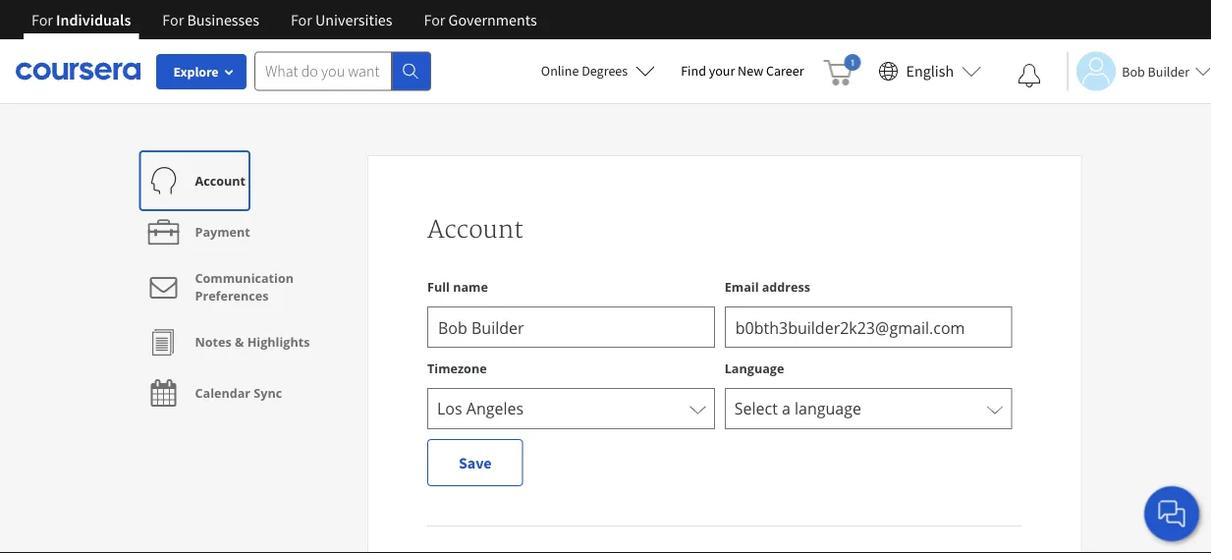 Task type: vqa. For each thing, say whether or not it's contained in the screenshot.
ChatGPT Prompt Engineering for Developers Project
no



Task type: describe. For each thing, give the bounding box(es) containing it.
chat with us image
[[1156, 498, 1188, 530]]

english button
[[871, 39, 990, 103]]

for for universities
[[291, 10, 312, 29]]

new
[[738, 62, 764, 80]]

communication preferences link
[[144, 257, 353, 316]]

online degrees
[[541, 62, 628, 80]]

online degrees button
[[525, 49, 671, 92]]

account link
[[144, 155, 246, 206]]

explore
[[173, 63, 219, 81]]

preferences
[[195, 287, 269, 304]]

banner navigation
[[16, 0, 553, 39]]

address
[[762, 278, 811, 295]]

account settings element
[[129, 155, 367, 419]]

notes & highlights
[[195, 334, 310, 350]]

notes
[[195, 334, 232, 350]]

find
[[681, 62, 706, 80]]

career
[[766, 62, 804, 80]]

your
[[709, 62, 735, 80]]

sync
[[254, 385, 282, 401]]

find your new career link
[[671, 59, 814, 84]]

email
[[725, 278, 759, 295]]

calendar
[[195, 385, 251, 401]]

degrees
[[582, 62, 628, 80]]

full
[[427, 278, 450, 295]]

universities
[[315, 10, 392, 29]]

&
[[235, 334, 244, 350]]

name
[[453, 278, 488, 295]]

coursera image
[[16, 55, 140, 87]]

calendar sync
[[195, 385, 282, 401]]

shopping cart: 1 item image
[[824, 54, 861, 85]]



Task type: locate. For each thing, give the bounding box(es) containing it.
online
[[541, 62, 579, 80]]

full name
[[427, 278, 488, 295]]

for left businesses
[[162, 10, 184, 29]]

for universities
[[291, 10, 392, 29]]

calendar sync link
[[144, 367, 282, 419]]

individuals
[[56, 10, 131, 29]]

for for businesses
[[162, 10, 184, 29]]

Email address text field
[[725, 307, 1012, 348]]

timezone
[[427, 360, 487, 376]]

show notifications image
[[1018, 64, 1042, 87]]

communication
[[195, 270, 294, 286]]

Full name text field
[[427, 307, 715, 348]]

1 horizontal spatial account
[[427, 215, 524, 245]]

0 horizontal spatial account
[[195, 172, 246, 189]]

find your new career
[[681, 62, 804, 80]]

highlights
[[247, 334, 310, 350]]

email address
[[725, 278, 811, 295]]

for governments
[[424, 10, 537, 29]]

save
[[459, 453, 492, 473]]

for for governments
[[424, 10, 445, 29]]

bob builder button
[[1067, 52, 1211, 91]]

for individuals
[[31, 10, 131, 29]]

for for individuals
[[31, 10, 53, 29]]

account up name
[[427, 215, 524, 245]]

for left the universities on the top left of the page
[[291, 10, 312, 29]]

0 vertical spatial account
[[195, 172, 246, 189]]

1 vertical spatial account
[[427, 215, 524, 245]]

payment
[[195, 224, 250, 240]]

for left individuals
[[31, 10, 53, 29]]

for left governments
[[424, 10, 445, 29]]

account up payment
[[195, 172, 246, 189]]

account inside account "link"
[[195, 172, 246, 189]]

builder
[[1148, 62, 1190, 80]]

english
[[906, 61, 954, 81]]

3 for from the left
[[291, 10, 312, 29]]

notes & highlights link
[[144, 316, 310, 367]]

payment link
[[144, 206, 250, 257]]

account
[[195, 172, 246, 189], [427, 215, 524, 245]]

2 for from the left
[[162, 10, 184, 29]]

1 for from the left
[[31, 10, 53, 29]]

explore button
[[156, 54, 247, 89]]

What do you want to learn? text field
[[254, 52, 392, 91]]

4 for from the left
[[424, 10, 445, 29]]

save button
[[427, 439, 523, 486]]

language
[[725, 360, 784, 376]]

for
[[31, 10, 53, 29], [162, 10, 184, 29], [291, 10, 312, 29], [424, 10, 445, 29]]

None search field
[[254, 52, 431, 91]]

for businesses
[[162, 10, 259, 29]]

communication preferences
[[195, 270, 294, 304]]

governments
[[449, 10, 537, 29]]

bob builder
[[1122, 62, 1190, 80]]

bob
[[1122, 62, 1145, 80]]

businesses
[[187, 10, 259, 29]]



